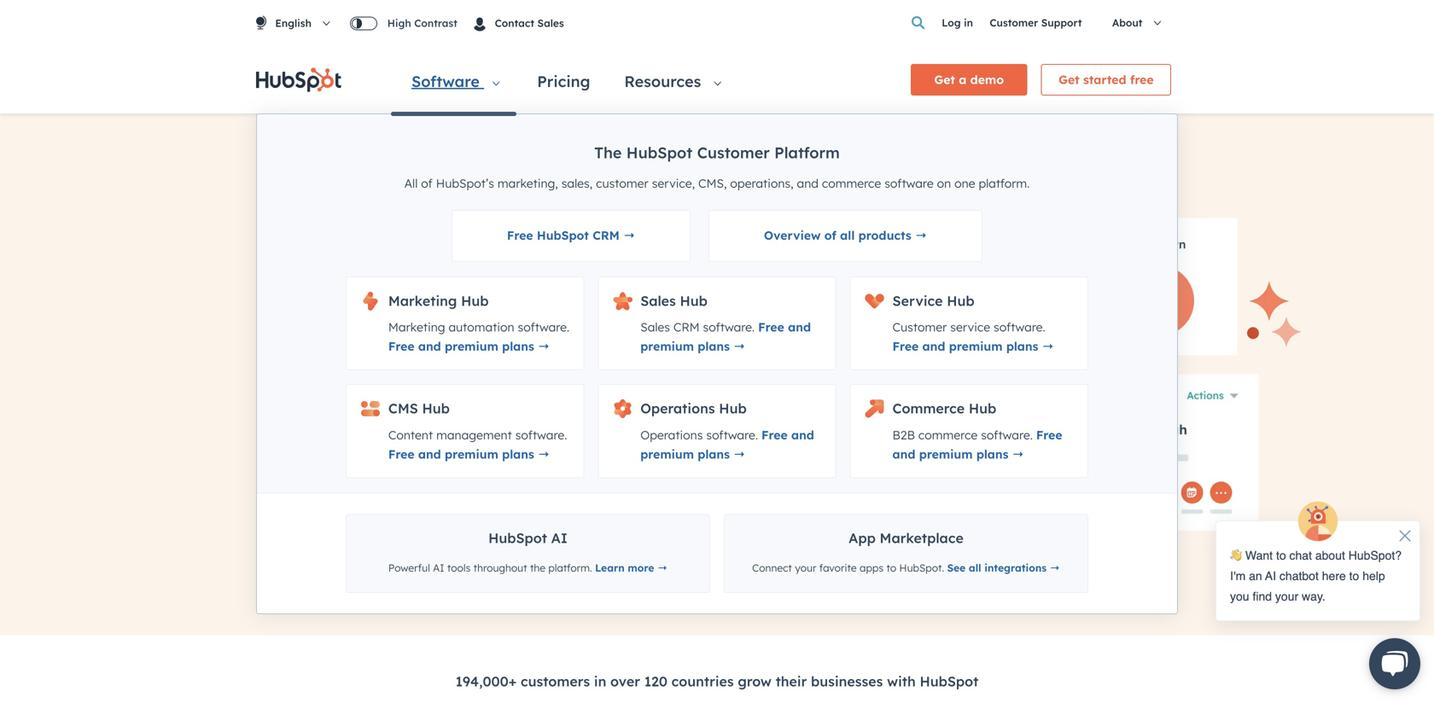 Task type: vqa. For each thing, say whether or not it's contained in the screenshot.
software. inside Customer service software. Free and premium plans
yes



Task type: describe. For each thing, give the bounding box(es) containing it.
get for leftmost the get a demo link
[[292, 472, 319, 492]]

software. down operations hub
[[707, 428, 758, 443]]

1 vertical spatial in
[[594, 673, 607, 691]]

view of a hubspot user's weekly email, calling, and meeting activity, a contact record, and a customer service report in their hubspot customer platform image
[[763, 218, 1302, 531]]

app marketplace
[[849, 530, 964, 547]]

software. for sales crm software.
[[703, 320, 755, 335]]

log in
[[942, 16, 974, 29]]

service
[[951, 320, 991, 335]]

hubspot.
[[900, 562, 945, 575]]

log in link
[[942, 14, 974, 32]]

2 vertical spatial started
[[509, 525, 550, 540]]

tools
[[447, 562, 471, 575]]

throughout
[[474, 562, 527, 575]]

operations,
[[731, 176, 794, 191]]

teams,
[[294, 395, 337, 412]]

premium down the sales crm software.
[[641, 339, 694, 354]]

english
[[272, 17, 312, 29]]

integrations
[[985, 562, 1047, 575]]

more
[[628, 562, 655, 575]]

sales,
[[562, 176, 593, 191]]

hubspot ai
[[489, 530, 568, 547]]

get started free link for leftmost the get a demo link
[[437, 453, 630, 511]]

on for customers
[[440, 395, 457, 412]]

0 vertical spatial started
[[1084, 72, 1127, 87]]

1 horizontal spatial customer
[[596, 176, 649, 191]]

connect your favorite apps to hubspot. see all integrations
[[753, 562, 1047, 575]]

content management software. free and premium plans
[[388, 428, 567, 462]]

of for overview
[[825, 228, 837, 243]]

hubspot customer platform
[[256, 209, 456, 224]]

cms
[[388, 400, 418, 417]]

resources button
[[604, 46, 738, 114]]

hubspot
[[256, 209, 315, 224]]

customer support link
[[990, 16, 1082, 29]]

2 vertical spatial your
[[795, 562, 817, 575]]

demo for rightmost the get a demo link
[[971, 72, 1004, 87]]

favorite
[[820, 562, 857, 575]]

automation
[[449, 320, 515, 335]]

software for software
[[412, 72, 484, 91]]

customer for customer service software. free and premium plans
[[893, 320, 947, 335]]

businesses
[[811, 673, 883, 691]]

operations for operations hub
[[641, 400, 715, 417]]

ai for hubspot
[[551, 530, 568, 547]]

apps
[[860, 562, 884, 575]]

business.
[[320, 419, 378, 436]]

in inside log in 'link'
[[964, 16, 974, 29]]

platform
[[552, 395, 608, 412]]

connect
[[615, 371, 666, 388]]

all of hubspot's marketing, sales, customer service, cms, operations, and commerce software on one platform.
[[404, 176, 1030, 191]]

hub for commerce hub
[[969, 400, 997, 417]]

120
[[645, 673, 668, 691]]

0 horizontal spatial get a demo link
[[256, 453, 417, 511]]

data,
[[256, 395, 290, 412]]

not
[[421, 371, 442, 388]]

tools.
[[606, 525, 636, 540]]

customer service software. free and premium plans
[[893, 320, 1046, 354]]

log
[[942, 16, 961, 29]]

1 vertical spatial your
[[287, 419, 316, 436]]

high
[[388, 17, 411, 30]]

platform
[[390, 209, 456, 224]]

marketing for marketing automation software. free and premium plans
[[388, 320, 445, 335]]

platform
[[775, 143, 840, 162]]

powerful
[[388, 562, 430, 575]]

1 vertical spatial crm
[[674, 320, 700, 335]]

hubspot inside grow better with hubspot
[[256, 292, 444, 358]]

or
[[472, 525, 484, 540]]

plans inside customer service software. free and premium plans
[[1007, 339, 1039, 354]]

operations for operations software.
[[641, 428, 703, 443]]

seamlessly
[[540, 371, 611, 388]]

grow
[[256, 234, 372, 300]]

sales for sales crm software.
[[641, 320, 670, 335]]

all
[[404, 176, 418, 191]]

cms hub
[[388, 400, 450, 417]]

management
[[436, 428, 512, 443]]

hubspot's
[[436, 176, 494, 191]]

pricing
[[537, 72, 590, 91]]

get
[[487, 525, 506, 540]]

contrast
[[414, 17, 458, 30]]

0 vertical spatial platform.
[[979, 176, 1030, 191]]

commerce hub
[[893, 400, 997, 417]]

customer
[[319, 209, 386, 224]]

pricing link
[[517, 46, 604, 114]]

software. for b2b commerce software.
[[981, 428, 1033, 443]]

demo for leftmost the get a demo link
[[338, 472, 381, 492]]

overview
[[764, 228, 821, 243]]

contact
[[495, 17, 535, 29]]

a for rightmost the get a demo link
[[959, 72, 967, 87]]

that
[[611, 395, 638, 412]]

our
[[341, 525, 360, 540]]

over
[[611, 673, 641, 691]]

grow better with hubspot
[[256, 234, 609, 358]]

contact sales
[[492, 17, 564, 29]]

their
[[776, 673, 807, 691]]

0 vertical spatial get a demo
[[935, 72, 1004, 87]]

resources
[[625, 72, 706, 91]]

premium right our
[[363, 525, 413, 540]]

2 vertical spatial demo
[[291, 525, 323, 540]]

marketing for marketing hub
[[388, 292, 457, 310]]

service
[[893, 292, 943, 310]]

customers inside "software that's powerful, not overpowering. seamlessly connect your data, teams, and customers on one customer platform that grows with your business."
[[370, 395, 437, 412]]

service,
[[652, 176, 695, 191]]

powerful,
[[357, 371, 417, 388]]

app
[[849, 530, 876, 547]]

commerce
[[893, 400, 965, 417]]

hub for marketing hub
[[461, 292, 489, 310]]

operations software.
[[641, 428, 762, 443]]

and inside "software that's powerful, not overpowering. seamlessly connect your data, teams, and customers on one customer platform that grows with your business."
[[341, 395, 366, 412]]

b2b commerce software.
[[893, 428, 1037, 443]]

1 horizontal spatial commerce
[[919, 428, 978, 443]]

free inside content management software. free and premium plans
[[388, 447, 415, 462]]

products
[[859, 228, 912, 243]]

premium inside customer service software. free and premium plans
[[949, 339, 1003, 354]]

sales crm software.
[[641, 320, 758, 335]]

premium down operations software. at bottom
[[641, 447, 694, 462]]

all inside "link"
[[841, 228, 855, 243]]

sales hub
[[641, 292, 708, 310]]

get started free link for rightmost the get a demo link
[[1042, 64, 1172, 95]]

1 vertical spatial free
[[564, 472, 594, 492]]

overpowering.
[[446, 371, 536, 388]]

hub for sales hub
[[680, 292, 708, 310]]



Task type: locate. For each thing, give the bounding box(es) containing it.
overview of all products
[[764, 228, 912, 243]]

crm down the
[[593, 228, 620, 243]]

0 vertical spatial operations
[[641, 400, 715, 417]]

1 horizontal spatial one
[[955, 176, 976, 191]]

customer inside customer service software. free and premium plans
[[893, 320, 947, 335]]

get down support
[[1059, 72, 1080, 87]]

0 vertical spatial of
[[421, 176, 433, 191]]

free and premium plans
[[641, 320, 811, 354], [641, 428, 815, 462], [893, 428, 1063, 462]]

1 vertical spatial software
[[256, 371, 314, 388]]

free and premium plans down commerce hub
[[893, 428, 1063, 462]]

0 vertical spatial free
[[1131, 72, 1154, 87]]

0 horizontal spatial in
[[594, 673, 607, 691]]

1 vertical spatial get a demo
[[292, 472, 381, 492]]

0 horizontal spatial your
[[287, 419, 316, 436]]

premium inside content management software. free and premium plans
[[445, 447, 499, 462]]

one right software
[[955, 176, 976, 191]]

hub up operations software. at bottom
[[719, 400, 747, 417]]

english button
[[256, 0, 347, 46]]

0 vertical spatial commerce
[[822, 176, 882, 191]]

get started free link up hubspot ai
[[437, 453, 630, 511]]

software
[[885, 176, 934, 191]]

2 horizontal spatial a
[[959, 72, 967, 87]]

get a demo link up our
[[256, 453, 417, 511]]

free inside customer service software. free and premium plans
[[893, 339, 919, 354]]

software. inside marketing automation software. free and premium plans
[[518, 320, 570, 335]]

marketing inside marketing automation software. free and premium plans
[[388, 320, 445, 335]]

one
[[955, 176, 976, 191], [460, 395, 484, 412]]

2 operations from the top
[[641, 428, 703, 443]]

1 horizontal spatial platform.
[[979, 176, 1030, 191]]

software down contrast on the top of page
[[412, 72, 484, 91]]

1 horizontal spatial customers
[[521, 673, 590, 691]]

plans inside content management software. free and premium plans
[[502, 447, 534, 462]]

software inside dropdown button
[[412, 72, 484, 91]]

on inside "software that's powerful, not overpowering. seamlessly connect your data, teams, and customers on one customer platform that grows with your business."
[[440, 395, 457, 412]]

0 vertical spatial get started free link
[[1042, 64, 1172, 95]]

and
[[797, 176, 819, 191], [788, 320, 811, 335], [418, 339, 441, 354], [923, 339, 946, 354], [341, 395, 366, 412], [792, 428, 815, 443], [418, 447, 441, 462], [893, 447, 916, 462]]

free hubspot crm
[[507, 228, 620, 243]]

1 horizontal spatial in
[[964, 16, 974, 29]]

about
[[1113, 16, 1146, 29]]

premium down "service"
[[949, 339, 1003, 354]]

sales down sales hub
[[641, 320, 670, 335]]

and inside content management software. free and premium plans
[[418, 447, 441, 462]]

hubspot image
[[256, 67, 342, 93]]

get started free up hubspot ai
[[473, 472, 594, 492]]

1 vertical spatial ai
[[433, 562, 445, 575]]

0 vertical spatial get a demo link
[[911, 64, 1028, 95]]

software. for content management software. free and premium plans
[[516, 428, 567, 443]]

1 horizontal spatial of
[[421, 176, 433, 191]]

software. up seamlessly
[[518, 320, 570, 335]]

with right businesses
[[887, 673, 916, 691]]

1 horizontal spatial get started free
[[1059, 72, 1154, 87]]

free and premium plans down operations hub
[[641, 428, 815, 462]]

that's
[[318, 371, 354, 388]]

marketing automation software. free and premium plans
[[388, 320, 570, 354]]

operations hub
[[641, 400, 747, 417]]

1 vertical spatial a
[[323, 472, 333, 492]]

on for software
[[937, 176, 952, 191]]

customer inside "software that's powerful, not overpowering. seamlessly connect your data, teams, and customers on one customer platform that grows with your business."
[[488, 395, 548, 412]]

all left products
[[841, 228, 855, 243]]

0 vertical spatial marketing
[[388, 292, 457, 310]]

0 horizontal spatial ai
[[433, 562, 445, 575]]

hub
[[461, 292, 489, 310], [680, 292, 708, 310], [947, 292, 975, 310], [422, 400, 450, 417], [719, 400, 747, 417], [969, 400, 997, 417]]

get started free for "get started free" link for leftmost the get a demo link
[[473, 472, 594, 492]]

customers right 194,000+
[[521, 673, 590, 691]]

get for rightmost the get a demo link "get started free" link
[[1059, 72, 1080, 87]]

1 vertical spatial get started free link
[[437, 453, 630, 511]]

in right log
[[964, 16, 974, 29]]

with down sales,
[[515, 234, 609, 300]]

0 vertical spatial crm
[[593, 228, 620, 243]]

customer down the
[[596, 176, 649, 191]]

hub for operations hub
[[719, 400, 747, 417]]

software. right "service"
[[994, 320, 1046, 335]]

1 horizontal spatial customer
[[893, 320, 947, 335]]

crm down sales hub
[[674, 320, 700, 335]]

of left our
[[326, 525, 338, 540]]

customer down overpowering.
[[488, 395, 548, 412]]

a for leftmost the get a demo link
[[323, 472, 333, 492]]

software for software that's powerful, not overpowering. seamlessly connect your data, teams, and customers on one customer platform that grows with your business.
[[256, 371, 314, 388]]

to
[[887, 562, 897, 575]]

free inside marketing automation software. free and premium plans
[[388, 339, 415, 354]]

sales for sales hub
[[641, 292, 676, 310]]

1 vertical spatial customer
[[488, 395, 548, 412]]

sales right contact
[[538, 17, 564, 29]]

1 horizontal spatial software
[[412, 72, 484, 91]]

get a demo link down log in 'link'
[[911, 64, 1028, 95]]

1 horizontal spatial all
[[969, 562, 982, 575]]

software
[[412, 72, 484, 91], [256, 371, 314, 388]]

about button
[[1099, 7, 1179, 39]]

0 horizontal spatial on
[[440, 395, 457, 412]]

hub up b2b commerce software.
[[969, 400, 997, 417]]

0 horizontal spatial get started free link
[[437, 453, 630, 511]]

on right software
[[937, 176, 952, 191]]

0 vertical spatial all
[[841, 228, 855, 243]]

of for all
[[421, 176, 433, 191]]

get down content management software. free and premium plans
[[473, 472, 500, 492]]

all right see on the right bottom
[[969, 562, 982, 575]]

free left the "tools."
[[580, 525, 602, 540]]

and inside customer service software. free and premium plans
[[923, 339, 946, 354]]

0 horizontal spatial all
[[841, 228, 855, 243]]

0 vertical spatial ai
[[551, 530, 568, 547]]

get a demo link
[[911, 64, 1028, 95], [256, 453, 417, 511]]

cms,
[[699, 176, 727, 191]]

a
[[959, 72, 967, 87], [323, 472, 333, 492], [280, 525, 287, 540]]

the
[[594, 143, 622, 162]]

2 horizontal spatial your
[[795, 562, 817, 575]]

your down teams,
[[287, 419, 316, 436]]

free and premium plans for commerce hub
[[893, 428, 1063, 462]]

0 vertical spatial customers
[[370, 395, 437, 412]]

platform.
[[979, 176, 1030, 191], [549, 562, 592, 575]]

software up the data,
[[256, 371, 314, 388]]

0 vertical spatial on
[[937, 176, 952, 191]]

commerce
[[822, 176, 882, 191], [919, 428, 978, 443]]

2 vertical spatial free
[[580, 525, 602, 540]]

0 horizontal spatial software
[[256, 371, 314, 388]]

0 vertical spatial one
[[955, 176, 976, 191]]

hubspot
[[627, 143, 693, 162], [537, 228, 589, 243], [256, 292, 444, 358], [489, 530, 547, 547], [920, 673, 979, 691]]

demo left our
[[291, 525, 323, 540]]

premium inside marketing automation software. free and premium plans
[[445, 339, 499, 354]]

ai
[[551, 530, 568, 547], [433, 562, 445, 575]]

started down 'about'
[[1084, 72, 1127, 87]]

get a demo up our
[[292, 472, 381, 492]]

in
[[964, 16, 974, 29], [594, 673, 607, 691]]

194,000+ customers in over 120 countries grow their businesses with hubspot
[[456, 673, 979, 691]]

learn
[[595, 562, 625, 575]]

customer up all of hubspot's marketing, sales, customer service, cms, operations, and commerce software on one platform.
[[697, 143, 770, 162]]

service hub
[[893, 292, 975, 310]]

1 vertical spatial customers
[[521, 673, 590, 691]]

software. for marketing automation software. free and premium plans
[[518, 320, 570, 335]]

premium down automation
[[445, 339, 499, 354]]

a down business.
[[323, 472, 333, 492]]

ai left tools
[[433, 562, 445, 575]]

1 vertical spatial commerce
[[919, 428, 978, 443]]

crm inside the free hubspot crm link
[[593, 228, 620, 243]]

grow
[[738, 673, 772, 691]]

with
[[515, 234, 609, 300], [256, 419, 283, 436], [553, 525, 577, 540], [887, 673, 916, 691]]

commerce up overview of all products "link"
[[822, 176, 882, 191]]

0 vertical spatial a
[[959, 72, 967, 87]]

get down teams,
[[292, 472, 319, 492]]

plans inside marketing automation software. free and premium plans
[[502, 339, 534, 354]]

operations down grows
[[641, 428, 703, 443]]

hub up the sales crm software.
[[680, 292, 708, 310]]

free and premium plans for operations hub
[[641, 428, 815, 462]]

get started free for rightmost the get a demo link "get started free" link
[[1059, 72, 1154, 87]]

2 vertical spatial customer
[[893, 320, 947, 335]]

0 horizontal spatial commerce
[[822, 176, 882, 191]]

customer for customer support
[[990, 16, 1039, 29]]

2 vertical spatial of
[[326, 525, 338, 540]]

a down log in 'link'
[[959, 72, 967, 87]]

your left favorite
[[795, 562, 817, 575]]

software. down the platform
[[516, 428, 567, 443]]

crm
[[593, 228, 620, 243], [674, 320, 700, 335]]

2 horizontal spatial customer
[[990, 16, 1039, 29]]

customer support
[[990, 16, 1082, 29]]

get started free down 'about'
[[1059, 72, 1154, 87]]

0 horizontal spatial customer
[[488, 395, 548, 412]]

0 vertical spatial customer
[[596, 176, 649, 191]]

overview of all products link
[[709, 210, 983, 262]]

with left the "tools."
[[553, 525, 577, 540]]

of
[[421, 176, 433, 191], [825, 228, 837, 243], [326, 525, 338, 540]]

194,000+
[[456, 673, 517, 691]]

1 horizontal spatial your
[[670, 371, 699, 388]]

1 vertical spatial operations
[[641, 428, 703, 443]]

0 horizontal spatial get started free
[[473, 472, 594, 492]]

2 vertical spatial a
[[280, 525, 287, 540]]

b2b
[[893, 428, 916, 443]]

demo up our
[[338, 472, 381, 492]]

1 vertical spatial platform.
[[549, 562, 592, 575]]

demo down log in
[[971, 72, 1004, 87]]

grows
[[642, 395, 680, 412]]

free hubspot crm link
[[452, 210, 691, 262]]

get started free
[[1059, 72, 1154, 87], [473, 472, 594, 492]]

sales up the sales crm software.
[[641, 292, 676, 310]]

with inside grow better with hubspot
[[515, 234, 609, 300]]

hub for service hub
[[947, 292, 975, 310]]

1 vertical spatial sales
[[641, 292, 676, 310]]

marketplace
[[880, 530, 964, 547]]

0 vertical spatial in
[[964, 16, 974, 29]]

0 horizontal spatial crm
[[593, 228, 620, 243]]

1 horizontal spatial demo
[[338, 472, 381, 492]]

hub down "not"
[[422, 400, 450, 417]]

marketing up automation
[[388, 292, 457, 310]]

with down the data,
[[256, 419, 283, 436]]

0 horizontal spatial one
[[460, 395, 484, 412]]

1 vertical spatial started
[[504, 472, 559, 492]]

2 horizontal spatial demo
[[971, 72, 1004, 87]]

all
[[841, 228, 855, 243], [969, 562, 982, 575]]

ai up powerful ai tools throughout the platform. learn more
[[551, 530, 568, 547]]

1 vertical spatial one
[[460, 395, 484, 412]]

operations up operations software. at bottom
[[641, 400, 715, 417]]

1 vertical spatial get started free
[[473, 472, 594, 492]]

1 horizontal spatial get a demo link
[[911, 64, 1028, 95]]

0 horizontal spatial get a demo
[[292, 472, 381, 492]]

0 horizontal spatial platform.
[[549, 562, 592, 575]]

1 horizontal spatial ai
[[551, 530, 568, 547]]

get for rightmost the get a demo link
[[935, 72, 956, 87]]

0 horizontal spatial customers
[[370, 395, 437, 412]]

2 vertical spatial sales
[[641, 320, 670, 335]]

0 horizontal spatial of
[[326, 525, 338, 540]]

in left the over
[[594, 673, 607, 691]]

your
[[670, 371, 699, 388], [287, 419, 316, 436], [795, 562, 817, 575]]

marketing hub
[[388, 292, 489, 310]]

support
[[1042, 16, 1082, 29]]

software. down commerce hub
[[981, 428, 1033, 443]]

one inside "software that's powerful, not overpowering. seamlessly connect your data, teams, and customers on one customer platform that grows with your business."
[[460, 395, 484, 412]]

free up hubspot ai
[[564, 472, 594, 492]]

1 vertical spatial customer
[[697, 143, 770, 162]]

software. down sales hub
[[703, 320, 755, 335]]

chat widget region
[[1199, 500, 1435, 704]]

1 operations from the top
[[641, 400, 715, 417]]

one for platform.
[[955, 176, 976, 191]]

of right all
[[421, 176, 433, 191]]

2 horizontal spatial of
[[825, 228, 837, 243]]

hub up automation
[[461, 292, 489, 310]]

hub for cms hub
[[422, 400, 450, 417]]

with inside "software that's powerful, not overpowering. seamlessly connect your data, teams, and customers on one customer platform that grows with your business."
[[256, 419, 283, 436]]

customers down powerful,
[[370, 395, 437, 412]]

1 vertical spatial demo
[[338, 472, 381, 492]]

1 horizontal spatial on
[[937, 176, 952, 191]]

customers
[[370, 395, 437, 412], [521, 673, 590, 691]]

software. inside content management software. free and premium plans
[[516, 428, 567, 443]]

content
[[388, 428, 433, 443]]

of inside overview of all products "link"
[[825, 228, 837, 243]]

0 horizontal spatial a
[[280, 525, 287, 540]]

customer left support
[[990, 16, 1039, 29]]

1 horizontal spatial get started free link
[[1042, 64, 1172, 95]]

high contrast button
[[350, 17, 458, 30]]

free down about dropdown button
[[1131, 72, 1154, 87]]

premium down management
[[445, 447, 499, 462]]

0 vertical spatial demo
[[971, 72, 1004, 87]]

software. for customer service software. free and premium plans
[[994, 320, 1046, 335]]

2 marketing from the top
[[388, 320, 445, 335]]

and inside marketing automation software. free and premium plans
[[418, 339, 441, 354]]

see
[[948, 562, 966, 575]]

free and premium plans for sales hub
[[641, 320, 811, 354]]

0 vertical spatial get started free
[[1059, 72, 1154, 87]]

one for customer
[[460, 395, 484, 412]]

get left our
[[256, 525, 277, 540]]

1 horizontal spatial crm
[[674, 320, 700, 335]]

your up operations hub
[[670, 371, 699, 388]]

free and premium plans down sales hub
[[641, 320, 811, 354]]

marketing
[[388, 292, 457, 310], [388, 320, 445, 335]]

1 marketing from the top
[[388, 292, 457, 310]]

commerce down commerce hub
[[919, 428, 978, 443]]

customer down service
[[893, 320, 947, 335]]

software. inside customer service software. free and premium plans
[[994, 320, 1046, 335]]

software that's powerful, not overpowering. seamlessly connect your data, teams, and customers on one customer platform that grows with your business.
[[256, 371, 699, 436]]

0 vertical spatial customer
[[990, 16, 1039, 29]]

better
[[383, 234, 504, 300]]

plans
[[502, 339, 534, 354], [698, 339, 730, 354], [1007, 339, 1039, 354], [502, 447, 534, 462], [698, 447, 730, 462], [977, 447, 1009, 462]]

Search search field
[[909, 12, 939, 33]]

a left our
[[280, 525, 287, 540]]

contact sales link
[[461, 4, 578, 42]]

on
[[937, 176, 952, 191], [440, 395, 457, 412]]

marketing,
[[498, 176, 558, 191]]

customer
[[596, 176, 649, 191], [488, 395, 548, 412]]

0 vertical spatial your
[[670, 371, 699, 388]]

software inside "software that's powerful, not overpowering. seamlessly connect your data, teams, and customers on one customer platform that grows with your business."
[[256, 371, 314, 388]]

countries
[[672, 673, 734, 691]]

high contrast
[[388, 17, 458, 30]]

get down log
[[935, 72, 956, 87]]

1 horizontal spatial a
[[323, 472, 333, 492]]

marketing down marketing hub
[[388, 320, 445, 335]]

of right overview on the right of the page
[[825, 228, 837, 243]]

1 horizontal spatial get a demo
[[935, 72, 1004, 87]]

customer
[[990, 16, 1039, 29], [697, 143, 770, 162], [893, 320, 947, 335]]

get started free link down 'about'
[[1042, 64, 1172, 95]]

started right the "get"
[[509, 525, 550, 540]]

1 vertical spatial all
[[969, 562, 982, 575]]

ai for powerful
[[433, 562, 445, 575]]

started up hubspot ai
[[504, 472, 559, 492]]

on down "not"
[[440, 395, 457, 412]]

powerful ai tools throughout the platform. learn more
[[388, 562, 655, 575]]

1 vertical spatial get a demo link
[[256, 453, 417, 511]]

0 horizontal spatial customer
[[697, 143, 770, 162]]

connect
[[753, 562, 792, 575]]

demo
[[971, 72, 1004, 87], [338, 472, 381, 492], [291, 525, 323, 540]]

0 vertical spatial software
[[412, 72, 484, 91]]

1 vertical spatial marketing
[[388, 320, 445, 335]]

premium down b2b commerce software.
[[920, 447, 973, 462]]

software button
[[391, 46, 517, 114]]

get a demo down log in 'link'
[[935, 72, 1004, 87]]

0 vertical spatial sales
[[538, 17, 564, 29]]

the
[[530, 562, 546, 575]]

hub up "service"
[[947, 292, 975, 310]]

get for "get started free" link for leftmost the get a demo link
[[473, 472, 500, 492]]

one down overpowering.
[[460, 395, 484, 412]]



